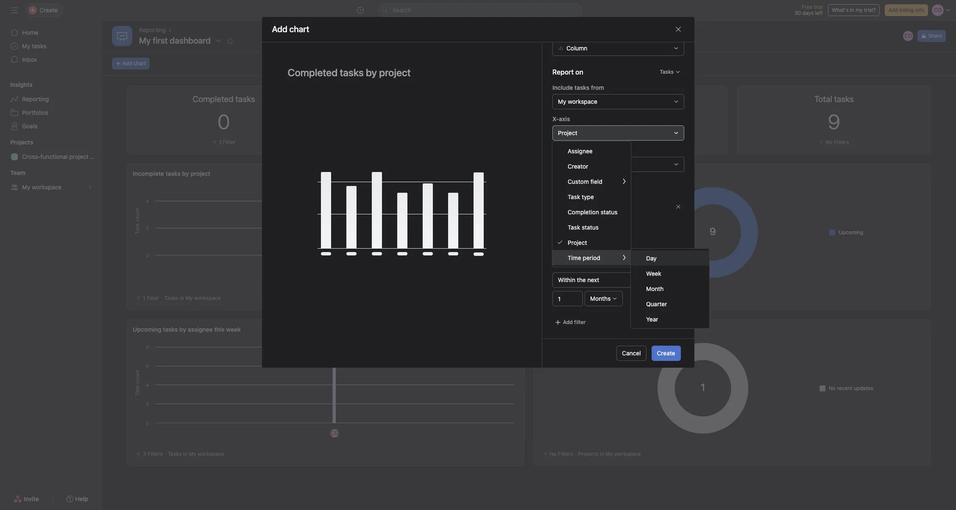 Task type: vqa. For each thing, say whether or not it's contained in the screenshot.
Add to the left
yes



Task type: locate. For each thing, give the bounding box(es) containing it.
reporting inside insights element
[[22, 95, 49, 103]]

include
[[552, 84, 573, 91]]

1 horizontal spatial incomplete
[[561, 217, 592, 224]]

my inside the global 'element'
[[22, 42, 30, 50]]

no filters
[[826, 139, 849, 145], [550, 451, 573, 458]]

0 horizontal spatial 1 filter button
[[210, 138, 238, 147]]

team button
[[0, 169, 25, 177]]

within
[[558, 277, 575, 284]]

0 button down overdue tasks
[[625, 110, 637, 134]]

1 vertical spatial incomplete
[[561, 217, 592, 224]]

what's
[[832, 7, 849, 13]]

2 horizontal spatial by
[[564, 326, 571, 333]]

2 horizontal spatial add
[[889, 7, 898, 13]]

month
[[646, 285, 664, 292]]

add inside button
[[889, 7, 898, 13]]

reporting link up portfolios
[[5, 92, 97, 106]]

projects in my workspace
[[578, 451, 641, 458]]

workspace
[[568, 98, 597, 105], [32, 184, 61, 191], [194, 295, 221, 302], [601, 295, 628, 302], [198, 451, 224, 458], [615, 451, 641, 458]]

the
[[577, 277, 586, 284]]

insights element
[[0, 77, 102, 135]]

projects for projects
[[10, 139, 33, 146]]

days
[[803, 10, 814, 16]]

0 vertical spatial axis
[[559, 115, 570, 123]]

3
[[143, 451, 146, 458]]

add billing info
[[889, 7, 925, 13]]

tasks in my workspace
[[164, 295, 221, 302], [571, 295, 628, 302], [168, 451, 224, 458]]

in
[[850, 7, 855, 13], [180, 295, 184, 302], [587, 295, 591, 302], [183, 451, 188, 458], [600, 451, 604, 458]]

0 down overdue tasks
[[625, 110, 637, 134]]

0 horizontal spatial 0
[[218, 110, 230, 134]]

1 horizontal spatial by
[[557, 170, 564, 177]]

custom
[[568, 178, 589, 185]]

tasks down home
[[32, 42, 46, 50]]

0 vertical spatial add
[[889, 7, 898, 13]]

add chart
[[123, 60, 146, 67]]

overdue tasks
[[604, 94, 658, 104]]

0 vertical spatial task
[[568, 193, 580, 200]]

within the next
[[558, 277, 599, 284]]

add left chart
[[123, 60, 132, 67]]

1 vertical spatial reporting
[[22, 95, 49, 103]]

share
[[929, 33, 942, 39]]

a button to remove the filter image
[[676, 261, 681, 266]]

2 vertical spatial projects
[[578, 451, 599, 458]]

1 vertical spatial reporting link
[[5, 92, 97, 106]]

1 horizontal spatial 0
[[625, 110, 637, 134]]

1 horizontal spatial projects
[[540, 326, 563, 333]]

2 0 from the left
[[625, 110, 637, 134]]

by down y-axis
[[557, 170, 564, 177]]

task
[[568, 193, 580, 200], [552, 204, 564, 210], [568, 224, 580, 231]]

task up completed on the right top
[[568, 224, 580, 231]]

9
[[828, 110, 840, 134]]

my workspace down team
[[22, 184, 61, 191]]

goals
[[22, 123, 38, 130]]

projects for projects by project status
[[540, 326, 563, 333]]

None number field
[[552, 291, 583, 307]]

updates
[[854, 385, 874, 392]]

0 vertical spatial upcoming
[[839, 229, 864, 236]]

2 vertical spatial task
[[568, 224, 580, 231]]

axis down include
[[559, 115, 570, 123]]

1 vertical spatial no filters
[[550, 451, 573, 458]]

2 0 button from the left
[[625, 110, 637, 134]]

0 vertical spatial completion
[[566, 170, 597, 177]]

reporting link up the my first dashboard
[[139, 25, 166, 35]]

1 axis from the top
[[559, 115, 570, 123]]

1 horizontal spatial 0 button
[[625, 110, 637, 134]]

months button
[[585, 291, 623, 307]]

creator
[[568, 163, 588, 170]]

team
[[10, 169, 25, 176]]

upcoming tasks by assignee this week
[[133, 326, 241, 333]]

tasks left the assignee
[[163, 326, 178, 333]]

add inside add filter dropdown button
[[563, 319, 573, 326]]

0 vertical spatial reporting link
[[139, 25, 166, 35]]

my inside "teams" element
[[22, 184, 30, 191]]

trial
[[814, 4, 823, 10]]

1 horizontal spatial my workspace
[[558, 98, 597, 105]]

2 vertical spatial add
[[563, 319, 573, 326]]

completion down task type on the right top of page
[[565, 204, 592, 210]]

tasks left from
[[575, 84, 589, 91]]

info
[[916, 7, 925, 13]]

0 horizontal spatial reporting
[[22, 95, 49, 103]]

y-
[[552, 147, 559, 154]]

tasks for my
[[32, 42, 46, 50]]

0 button down completed tasks
[[218, 110, 230, 134]]

co button
[[903, 30, 915, 42]]

1 vertical spatial my workspace
[[22, 184, 61, 191]]

0 down completed tasks
[[218, 110, 230, 134]]

left
[[815, 10, 823, 16]]

my
[[139, 36, 151, 45], [22, 42, 30, 50], [558, 98, 566, 105], [22, 184, 30, 191], [185, 295, 193, 302], [592, 295, 600, 302], [189, 451, 196, 458], [606, 451, 613, 458]]

reporting up the my first dashboard
[[139, 26, 166, 34]]

no filters inside "button"
[[826, 139, 849, 145]]

by down add filter
[[564, 326, 571, 333]]

tasks for incomplete
[[166, 170, 181, 177]]

incomplete for incomplete tasks by project
[[133, 170, 164, 177]]

1 horizontal spatial reporting link
[[139, 25, 166, 35]]

0 vertical spatial co
[[905, 33, 912, 39]]

0 vertical spatial project
[[558, 129, 577, 137]]

0 vertical spatial no
[[826, 139, 833, 145]]

0 button for completed tasks
[[218, 110, 230, 134]]

time period link
[[553, 250, 631, 265]]

axis
[[559, 115, 570, 123], [559, 147, 570, 154]]

2 horizontal spatial projects
[[578, 451, 599, 458]]

incomplete for incomplete
[[561, 217, 592, 224]]

completion down creator
[[566, 170, 597, 177]]

year
[[646, 316, 658, 323]]

add for add filter
[[563, 319, 573, 326]]

axis for x-
[[559, 115, 570, 123]]

0 for completed tasks
[[218, 110, 230, 134]]

invite button
[[8, 492, 45, 507]]

upcoming for upcoming tasks by assignee this week
[[133, 326, 161, 333]]

projects inside dropdown button
[[10, 139, 33, 146]]

0 button
[[218, 110, 230, 134], [625, 110, 637, 134]]

reporting link
[[139, 25, 166, 35], [5, 92, 97, 106]]

my workspace down the include tasks from in the top right of the page
[[558, 98, 597, 105]]

projects element
[[0, 135, 102, 165]]

0
[[218, 110, 230, 134], [625, 110, 637, 134]]

first dashboard
[[153, 36, 211, 45]]

my workspace
[[558, 98, 597, 105], [22, 184, 61, 191]]

week
[[646, 270, 662, 277]]

0 vertical spatial projects
[[10, 139, 33, 146]]

project down the x-axis
[[558, 129, 577, 137]]

1 horizontal spatial reporting
[[139, 26, 166, 34]]

1 horizontal spatial 1 filter button
[[617, 138, 645, 147]]

filters
[[834, 139, 849, 145], [552, 186, 572, 194], [148, 451, 163, 458], [558, 451, 573, 458]]

no inside "button"
[[826, 139, 833, 145]]

incomplete tasks by project
[[133, 170, 210, 177]]

0 horizontal spatial add
[[123, 60, 132, 67]]

axis up creator
[[559, 147, 570, 154]]

assignee link
[[553, 143, 631, 159]]

filters inside "button"
[[834, 139, 849, 145]]

1 horizontal spatial add
[[563, 319, 573, 326]]

0 horizontal spatial by
[[179, 326, 186, 333]]

1 vertical spatial no
[[829, 385, 836, 392]]

0 horizontal spatial reporting link
[[5, 92, 97, 106]]

tasks for include
[[575, 84, 589, 91]]

0 vertical spatial my workspace
[[558, 98, 597, 105]]

0 horizontal spatial my workspace
[[22, 184, 61, 191]]

0 vertical spatial no filters
[[826, 139, 849, 145]]

2 axis from the top
[[559, 147, 570, 154]]

1 1 filter button from the left
[[210, 138, 238, 147]]

1 horizontal spatial no filters
[[826, 139, 849, 145]]

report image
[[117, 31, 127, 41]]

status up task status link
[[601, 208, 618, 216]]

cross-
[[22, 153, 40, 160]]

1 vertical spatial axis
[[559, 147, 570, 154]]

1 0 button from the left
[[218, 110, 230, 134]]

projects by project status
[[540, 326, 612, 333]]

due date
[[552, 260, 575, 266]]

1 vertical spatial add
[[123, 60, 132, 67]]

1 vertical spatial task
[[552, 204, 564, 210]]

reporting up portfolios
[[22, 95, 49, 103]]

custom field link
[[553, 174, 631, 189]]

task for task type
[[568, 193, 580, 200]]

my first dashboard
[[139, 36, 211, 45]]

project up time
[[568, 239, 587, 246]]

status
[[598, 170, 616, 177], [594, 204, 609, 210], [601, 208, 618, 216], [582, 224, 599, 231]]

0 horizontal spatial upcoming
[[133, 326, 161, 333]]

1 horizontal spatial co
[[905, 33, 912, 39]]

my tasks link
[[5, 39, 97, 53]]

no recent updates
[[829, 385, 874, 392]]

1 filter button for completed tasks
[[210, 138, 238, 147]]

quarter link
[[631, 296, 710, 312]]

total tasks
[[815, 94, 854, 104]]

1 vertical spatial upcoming
[[133, 326, 161, 333]]

tasks
[[32, 42, 46, 50], [575, 84, 589, 91], [166, 170, 181, 177], [163, 326, 178, 333]]

tasks in my workspace for incomplete tasks by project
[[164, 295, 221, 302]]

0 horizontal spatial projects
[[10, 139, 33, 146]]

report on
[[552, 68, 583, 76]]

free
[[802, 4, 813, 10]]

no
[[826, 139, 833, 145], [829, 385, 836, 392], [550, 451, 557, 458]]

day link
[[631, 251, 710, 266]]

in for by
[[183, 451, 188, 458]]

0 horizontal spatial incomplete
[[133, 170, 164, 177]]

1 filter button
[[210, 138, 238, 147], [617, 138, 645, 147]]

next
[[587, 277, 599, 284]]

invite
[[24, 496, 39, 503]]

task up "task completion status"
[[568, 193, 580, 200]]

1 vertical spatial projects
[[540, 326, 563, 333]]

by for projects
[[564, 326, 571, 333]]

1 vertical spatial co
[[331, 430, 338, 437]]

add chart
[[272, 24, 309, 34]]

add for add billing info
[[889, 7, 898, 13]]

add left billing in the top of the page
[[889, 7, 898, 13]]

add inside add chart button
[[123, 60, 132, 67]]

task for task status
[[568, 224, 580, 231]]

add up projects by project status
[[563, 319, 573, 326]]

tasks inside the global 'element'
[[32, 42, 46, 50]]

2 1 filter button from the left
[[617, 138, 645, 147]]

week link
[[631, 266, 710, 281]]

home
[[22, 29, 38, 36]]

this month
[[617, 170, 647, 177]]

9 button
[[828, 110, 840, 134]]

day
[[646, 255, 657, 262]]

cross-functional project plan link
[[5, 150, 102, 164]]

1 horizontal spatial upcoming
[[839, 229, 864, 236]]

0 horizontal spatial 0 button
[[218, 110, 230, 134]]

task left completion
[[552, 204, 564, 210]]

column
[[566, 45, 587, 52]]

1 0 from the left
[[218, 110, 230, 134]]

co
[[905, 33, 912, 39], [331, 430, 338, 437]]

project button
[[552, 126, 684, 141]]

by left the assignee
[[179, 326, 186, 333]]

1 filter button up by project
[[210, 138, 238, 147]]

0 vertical spatial incomplete
[[133, 170, 164, 177]]

tasks left by project
[[166, 170, 181, 177]]

30
[[795, 10, 801, 16]]

hide sidebar image
[[11, 7, 18, 14]]

0 for overdue tasks
[[625, 110, 637, 134]]

completion
[[566, 170, 597, 177], [565, 204, 592, 210]]

tasks in my workspace for upcoming tasks by assignee this week
[[168, 451, 224, 458]]

1 filter button up this month on the right top
[[617, 138, 645, 147]]

my tasks
[[22, 42, 46, 50]]



Task type: describe. For each thing, give the bounding box(es) containing it.
0 horizontal spatial co
[[331, 430, 338, 437]]

add chart button
[[112, 58, 150, 70]]

y-axis
[[552, 147, 570, 154]]

0 button for overdue tasks
[[625, 110, 637, 134]]

upcoming for upcoming
[[839, 229, 864, 236]]

insights button
[[0, 81, 32, 89]]

2 vertical spatial no
[[550, 451, 557, 458]]

projects for projects in my workspace
[[578, 451, 599, 458]]

portfolios
[[22, 109, 48, 116]]

co inside button
[[905, 33, 912, 39]]

tasks by completion status this month
[[540, 170, 647, 177]]

field
[[591, 178, 603, 185]]

project
[[69, 153, 89, 160]]

assignee
[[188, 326, 213, 333]]

3 filters
[[143, 451, 163, 458]]

months
[[590, 295, 611, 302]]

year link
[[631, 312, 710, 327]]

close image
[[675, 26, 682, 33]]

insights
[[10, 81, 32, 88]]

what's in my trial?
[[832, 7, 876, 13]]

inbox link
[[5, 53, 97, 67]]

tasks for upcoming
[[163, 326, 178, 333]]

axis for y-
[[559, 147, 570, 154]]

0 horizontal spatial no filters
[[550, 451, 573, 458]]

1 filter button for overdue tasks
[[617, 138, 645, 147]]

no filters button
[[817, 138, 852, 147]]

tasks inside the 'tasks' dropdown button
[[660, 69, 674, 75]]

free trial 30 days left
[[795, 4, 823, 16]]

my workspace inside "teams" element
[[22, 184, 61, 191]]

workspace inside my workspace link
[[32, 184, 61, 191]]

cross-functional project plan
[[22, 153, 102, 160]]

projects button
[[0, 138, 33, 147]]

search
[[393, 6, 412, 14]]

my workspace button
[[552, 94, 684, 109]]

cancel
[[622, 350, 641, 357]]

search button
[[378, 3, 582, 17]]

search list box
[[378, 3, 582, 17]]

date
[[564, 260, 575, 266]]

billing
[[900, 7, 914, 13]]

add for add chart
[[123, 60, 132, 67]]

workspace inside my workspace dropdown button
[[568, 98, 597, 105]]

time period
[[568, 254, 601, 261]]

my workspace link
[[5, 181, 97, 194]]

task status
[[568, 224, 599, 231]]

project inside dropdown button
[[558, 129, 577, 137]]

status down type
[[594, 204, 609, 210]]

in for project status
[[600, 451, 604, 458]]

this week
[[214, 326, 241, 333]]

in for by project
[[180, 295, 184, 302]]

a button to remove the filter image
[[676, 204, 681, 210]]

assignee
[[568, 147, 593, 155]]

add to starred image
[[227, 37, 234, 44]]

plan
[[90, 153, 102, 160]]

task for task completion status
[[552, 204, 564, 210]]

add filter button
[[552, 317, 588, 329]]

what's in my trial? button
[[828, 4, 880, 16]]

period
[[583, 254, 601, 261]]

project status
[[573, 326, 612, 333]]

due
[[552, 260, 562, 266]]

project link
[[553, 235, 631, 250]]

include tasks from
[[552, 84, 604, 91]]

my workspace inside dropdown button
[[558, 98, 597, 105]]

tasks button
[[656, 66, 684, 78]]

teams element
[[0, 165, 102, 196]]

x-
[[552, 115, 559, 123]]

goals link
[[5, 120, 97, 133]]

1 vertical spatial completion
[[565, 204, 592, 210]]

completed tasks
[[193, 94, 255, 104]]

add billing info button
[[885, 4, 928, 16]]

by project
[[182, 170, 210, 177]]

in inside button
[[850, 7, 855, 13]]

type
[[582, 193, 594, 200]]

task type link
[[553, 189, 631, 204]]

x-axis
[[552, 115, 570, 123]]

Completed tasks by project text field
[[282, 63, 521, 82]]

my inside dropdown button
[[558, 98, 566, 105]]

time
[[568, 254, 581, 261]]

task completion status
[[552, 204, 609, 210]]

inbox
[[22, 56, 37, 63]]

create
[[657, 350, 675, 357]]

task status link
[[553, 220, 631, 235]]

completion status
[[568, 208, 618, 216]]

1 vertical spatial project
[[568, 239, 587, 246]]

global element
[[0, 21, 102, 72]]

month link
[[631, 281, 710, 296]]

my
[[856, 7, 863, 13]]

functional
[[40, 153, 68, 160]]

from
[[591, 84, 604, 91]]

status up field
[[598, 170, 616, 177]]

creator link
[[553, 159, 631, 174]]

share button
[[918, 30, 946, 42]]

custom field
[[568, 178, 603, 185]]

show options image
[[215, 37, 222, 44]]

quarter
[[646, 300, 667, 308]]

status up project link
[[582, 224, 599, 231]]

completion
[[568, 208, 599, 216]]

home link
[[5, 26, 97, 39]]

0 vertical spatial reporting
[[139, 26, 166, 34]]

by for tasks
[[557, 170, 564, 177]]

recent
[[837, 385, 853, 392]]

chart
[[134, 60, 146, 67]]



